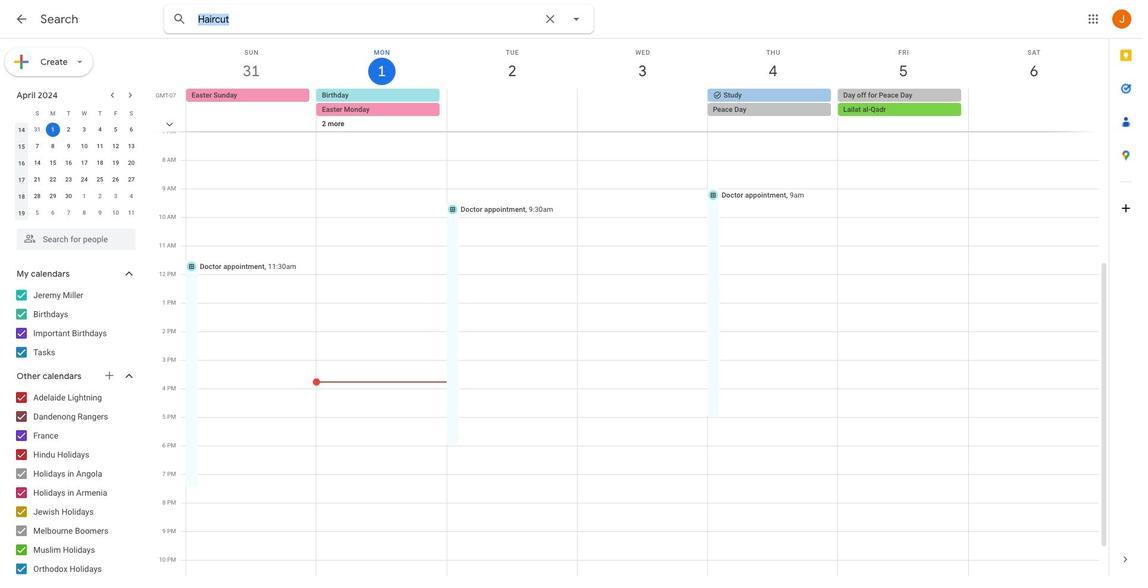 Task type: vqa. For each thing, say whether or not it's contained in the screenshot.
Search options image
yes



Task type: locate. For each thing, give the bounding box(es) containing it.
27 element
[[124, 173, 139, 187]]

march 31 element
[[30, 123, 44, 137]]

row group
[[14, 121, 139, 221]]

search options image
[[565, 7, 589, 31]]

25 element
[[93, 173, 107, 187]]

14 element
[[30, 156, 44, 170]]

column header
[[14, 105, 29, 121]]

9 element
[[61, 139, 76, 154]]

may 11 element
[[124, 206, 139, 220]]

20 element
[[124, 156, 139, 170]]

row
[[181, 89, 1109, 146], [14, 105, 139, 121], [14, 121, 139, 138], [14, 138, 139, 155], [14, 155, 139, 171], [14, 171, 139, 188], [14, 188, 139, 205], [14, 205, 139, 221]]

2 element
[[61, 123, 76, 137]]

may 2 element
[[93, 189, 107, 204]]

21 element
[[30, 173, 44, 187]]

12 element
[[109, 139, 123, 154]]

7 element
[[30, 139, 44, 154]]

my calendars list
[[2, 286, 148, 362]]

11 element
[[93, 139, 107, 154]]

17 element
[[77, 156, 91, 170]]

29 element
[[46, 189, 60, 204]]

1, today element
[[46, 123, 60, 137]]

8 element
[[46, 139, 60, 154]]

may 9 element
[[93, 206, 107, 220]]

add other calendars image
[[104, 370, 115, 382]]

grid
[[152, 39, 1109, 576]]

cell
[[317, 89, 447, 146], [447, 89, 578, 146], [578, 89, 708, 146], [708, 89, 838, 146], [838, 89, 969, 146], [969, 89, 1099, 146], [45, 121, 61, 138]]

13 element
[[124, 139, 139, 154]]

tab list
[[1110, 39, 1143, 543]]

23 element
[[61, 173, 76, 187]]

may 3 element
[[109, 189, 123, 204]]

heading
[[40, 12, 78, 27]]

cell inside row group
[[45, 121, 61, 138]]

go back image
[[14, 12, 29, 26]]

None search field
[[164, 5, 594, 33], [0, 224, 148, 250], [164, 5, 594, 33]]

10 element
[[77, 139, 91, 154]]

3 element
[[77, 123, 91, 137]]

28 element
[[30, 189, 44, 204]]

april 2024 grid
[[11, 105, 139, 221]]



Task type: describe. For each thing, give the bounding box(es) containing it.
4 element
[[93, 123, 107, 137]]

may 5 element
[[30, 206, 44, 220]]

30 element
[[61, 189, 76, 204]]

19 element
[[109, 156, 123, 170]]

search image
[[168, 7, 192, 31]]

5 element
[[109, 123, 123, 137]]

22 element
[[46, 173, 60, 187]]

may 1 element
[[77, 189, 91, 204]]

column header inside april 2024 grid
[[14, 105, 29, 121]]

16 element
[[61, 156, 76, 170]]

clear search image
[[539, 7, 562, 31]]

may 8 element
[[77, 206, 91, 220]]

none search field search for people
[[0, 224, 148, 250]]

18 element
[[93, 156, 107, 170]]

may 4 element
[[124, 189, 139, 204]]

may 10 element
[[109, 206, 123, 220]]

24 element
[[77, 173, 91, 187]]

row group inside april 2024 grid
[[14, 121, 139, 221]]

may 7 element
[[61, 206, 76, 220]]

6 element
[[124, 123, 139, 137]]

may 6 element
[[46, 206, 60, 220]]

Search for people text field
[[24, 229, 129, 250]]

Search text field
[[198, 14, 536, 26]]

other calendars list
[[2, 388, 148, 576]]

15 element
[[46, 156, 60, 170]]

26 element
[[109, 173, 123, 187]]



